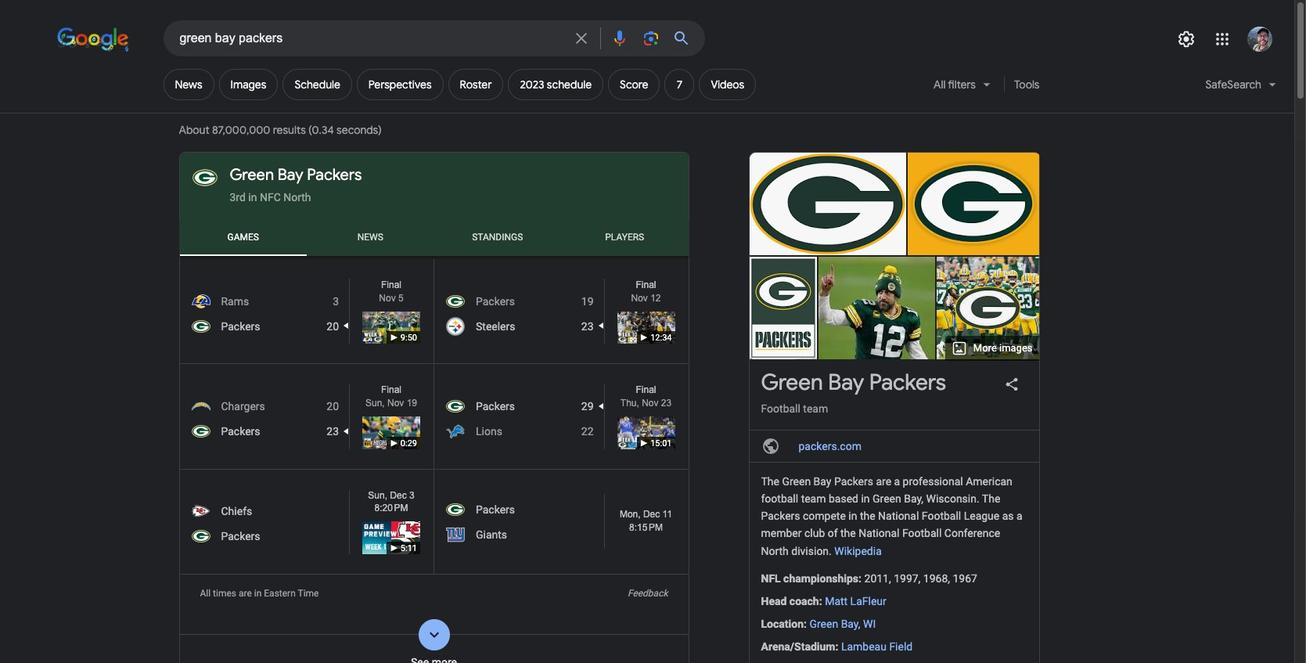 Task type: locate. For each thing, give the bounding box(es) containing it.
1 vertical spatial sun,
[[368, 490, 387, 501]]

as
[[1003, 510, 1014, 522]]

green up "packers.com"
[[761, 369, 823, 397]]

29
[[581, 400, 594, 413]]

location : green bay, wi
[[761, 618, 876, 630]]

1997,
[[894, 572, 921, 584]]

final inside final sun, nov 19
[[381, 385, 402, 396]]

in right 3rd
[[248, 191, 257, 204]]

bay, left wi at the right bottom
[[841, 618, 861, 630]]

national up wikipedia link
[[859, 527, 900, 540]]

sun, up 8:20 pm
[[368, 490, 387, 501]]

arena/stadium : lambeau field
[[761, 640, 913, 653]]

team inside green bay packers football team
[[803, 402, 828, 415]]

0 horizontal spatial 23
[[327, 425, 339, 438]]

► 5:11
[[390, 543, 417, 553]]

about 87,000,000 results (0.34 seconds)
[[179, 123, 384, 137]]

rams
[[221, 295, 249, 308]]

0 horizontal spatial 19
[[407, 398, 417, 409]]

1 vertical spatial are
[[239, 588, 252, 599]]

green up 3rd
[[230, 165, 274, 185]]

in down based
[[849, 510, 858, 522]]

20
[[327, 320, 339, 333], [327, 400, 339, 413]]

field
[[890, 640, 913, 653]]

0 horizontal spatial a
[[894, 475, 900, 488]]

national down professional
[[878, 510, 919, 522]]

packers up "member"
[[761, 510, 800, 522]]

19 up ► 0:29 link
[[407, 398, 417, 409]]

► 15:01 link
[[617, 414, 675, 451]]

north inside the green bay packers are a professional american football team based in green bay, wisconsin. the packers compete in the national football league as a member club of the national football conference north division.
[[761, 544, 789, 557]]

0 vertical spatial 20
[[327, 320, 339, 333]]

north down green bay packers
[[284, 191, 311, 204]]

division.
[[792, 544, 832, 557]]

north
[[284, 191, 311, 204], [761, 544, 789, 557]]

0 vertical spatial all
[[934, 77, 946, 92]]

0 vertical spatial dec
[[390, 490, 407, 501]]

videos link
[[699, 69, 756, 100]]

packers up 'packers.com' link
[[869, 369, 946, 397]]

► left 12:34 on the bottom
[[640, 333, 648, 343]]

dec
[[390, 490, 407, 501], [643, 509, 660, 520]]

sun, up ► 0:29 link
[[366, 398, 385, 409]]

5
[[398, 293, 404, 304]]

dec for sun,
[[390, 490, 407, 501]]

► 5:11 link
[[362, 519, 420, 556]]

lafleur
[[851, 595, 887, 607]]

1967
[[953, 572, 978, 584]]

bay, inside the green bay packers are a professional american football team based in green bay, wisconsin. the packers compete in the national football league as a member club of the national football conference north division.
[[904, 493, 924, 505]]

the down "american"
[[982, 493, 1001, 505]]

green inside green bay packers football team
[[761, 369, 823, 397]]

20 left sunday, november 19 element
[[327, 400, 339, 413]]

upload.wikimedia.org/wikipedia/commons/thumb/5/50/... image
[[750, 153, 906, 255]]

► 9:50
[[390, 333, 417, 343]]

1 vertical spatial north
[[761, 544, 789, 557]]

packers up lions
[[476, 400, 515, 413]]

championships
[[784, 572, 859, 584]]

packers down (0.34
[[307, 165, 362, 185]]

all left times
[[200, 588, 211, 599]]

0 vertical spatial 23
[[581, 320, 594, 333]]

final for 20
[[381, 385, 402, 396]]

► left the 0:29
[[390, 438, 399, 448]]

final nov 5
[[379, 280, 404, 304]]

1 vertical spatial 20
[[327, 400, 339, 413]]

0 vertical spatial the
[[860, 510, 876, 522]]

0 horizontal spatial all
[[200, 588, 211, 599]]

1 horizontal spatial dec
[[643, 509, 660, 520]]

1 vertical spatial the
[[982, 493, 1001, 505]]

final element
[[381, 280, 402, 291], [636, 280, 656, 291], [381, 385, 402, 396], [636, 385, 656, 396]]

0 horizontal spatial dec
[[390, 490, 407, 501]]

nov left 12
[[631, 293, 648, 304]]

1 horizontal spatial the
[[860, 510, 876, 522]]

standings tab
[[434, 218, 561, 256]]

winner image left ► 9:50 link
[[344, 323, 348, 330]]

winner image for 23
[[598, 323, 603, 330]]

dec inside "sun, dec 3 8:20 pm"
[[390, 490, 407, 501]]

1 horizontal spatial 19
[[581, 295, 594, 308]]

packers up nfc at the left top
[[230, 165, 285, 185]]

5:11
[[401, 543, 417, 553]]

2 horizontal spatial 23
[[661, 398, 672, 409]]

0 vertical spatial 19
[[581, 295, 594, 308]]

team up "packers.com"
[[803, 402, 828, 415]]

the green bay packers are a professional american football team based in green bay, wisconsin. the packers compete in the national football league as a member club of the national football conference north division.
[[761, 475, 1023, 557]]

nov inside final sun, nov 19
[[387, 398, 404, 409]]

1 vertical spatial all
[[200, 588, 211, 599]]

wikipedia
[[835, 544, 882, 557]]

results
[[273, 123, 306, 137]]

nov left 5
[[379, 293, 396, 304]]

nov inside final nov 12
[[631, 293, 648, 304]]

time
[[298, 588, 319, 599]]

wikipedia link
[[835, 544, 882, 557]]

safesearch
[[1206, 77, 1262, 92]]

score link
[[608, 69, 660, 100]]

score
[[620, 77, 648, 92]]

: down green bay, wi link in the right of the page
[[836, 640, 839, 653]]

final up november 5 'element'
[[381, 280, 402, 291]]

a right as
[[1017, 510, 1023, 522]]

players tab
[[561, 218, 688, 256]]

dec inside mon, dec 11 8:15 pm
[[643, 509, 660, 520]]

0 vertical spatial are
[[876, 475, 892, 488]]

final inside final nov 12
[[636, 280, 656, 291]]

1 horizontal spatial a
[[1017, 510, 1023, 522]]

nfc
[[260, 191, 281, 204]]

1 horizontal spatial all
[[934, 77, 946, 92]]

packers down 'rams'
[[221, 320, 260, 333]]

► for 19
[[640, 333, 648, 343]]

north down "member"
[[761, 544, 789, 557]]

23 left winner image
[[327, 425, 339, 438]]

bay
[[278, 165, 303, 185], [828, 369, 864, 397], [814, 475, 832, 488]]

0 vertical spatial bay
[[278, 165, 303, 185]]

tab list containing games
[[180, 218, 688, 256]]

tools
[[1014, 77, 1040, 92]]

green
[[230, 165, 274, 185], [761, 369, 823, 397], [782, 475, 811, 488], [873, 493, 902, 505], [810, 618, 839, 630]]

perspectives link
[[357, 69, 444, 100]]

1 vertical spatial 3
[[409, 490, 415, 501]]

2023
[[520, 77, 544, 92]]

2 20 from the top
[[327, 400, 339, 413]]

dec up '8:15 pm'
[[643, 509, 660, 520]]

0 vertical spatial team
[[803, 402, 828, 415]]

1 vertical spatial bay,
[[841, 618, 861, 630]]

head
[[761, 595, 787, 607]]

sun, dec 3 8:20 pm
[[368, 490, 415, 514]]

0 horizontal spatial north
[[284, 191, 311, 204]]

final for 3
[[381, 280, 402, 291]]

players
[[605, 232, 644, 243]]

2 vertical spatial bay
[[814, 475, 832, 488]]

9:50
[[401, 333, 417, 343]]

bay up based
[[814, 475, 832, 488]]

1 vertical spatial 23
[[661, 398, 672, 409]]

► 15:01
[[640, 438, 672, 448]]

winner image left ► 12:34 link
[[598, 323, 603, 330]]

bay up "packers.com"
[[828, 369, 864, 397]]

the up "football"
[[761, 475, 780, 488]]

a down 'packers.com' link
[[894, 475, 900, 488]]

the up "wikipedia"
[[860, 510, 876, 522]]

team up compete
[[801, 493, 826, 505]]

matt
[[825, 595, 848, 607]]

final inside final nov 5
[[381, 280, 402, 291]]

nov
[[379, 293, 396, 304], [631, 293, 648, 304], [387, 398, 404, 409], [642, 398, 659, 409]]

final element up sunday, november 19 element
[[381, 385, 402, 396]]

23
[[581, 320, 594, 333], [661, 398, 672, 409], [327, 425, 339, 438]]

football inside green bay packers football team
[[761, 402, 801, 415]]

bay up 3rd in nfc north
[[278, 165, 303, 185]]

1 vertical spatial team
[[801, 493, 826, 505]]

23 left ► 12:34 link
[[581, 320, 594, 333]]

based
[[829, 493, 859, 505]]

final up thursday, november 23 element
[[636, 385, 656, 396]]

3 inside "sun, dec 3 8:20 pm"
[[409, 490, 415, 501]]

None search field
[[0, 20, 705, 56]]

green bay packers
[[230, 165, 362, 185]]

final for 29
[[636, 385, 656, 396]]

in right based
[[861, 493, 870, 505]]

final element up november 5 'element'
[[381, 280, 402, 291]]

tab list
[[180, 218, 688, 256]]

packers down chargers
[[221, 425, 260, 438]]

vikings oppo research: green bay packers - daily norseman image
[[937, 257, 1039, 359]]

0 vertical spatial 3
[[333, 295, 339, 308]]

19 left november 12 element
[[581, 295, 594, 308]]

winner image
[[344, 323, 348, 330], [598, 323, 603, 330], [598, 403, 603, 410]]

23 for 20
[[327, 425, 339, 438]]

are right times
[[239, 588, 252, 599]]

a
[[894, 475, 900, 488], [1017, 510, 1023, 522]]

sun,
[[366, 398, 385, 409], [368, 490, 387, 501]]

1 vertical spatial 19
[[407, 398, 417, 409]]

0 vertical spatial bay,
[[904, 493, 924, 505]]

1 vertical spatial the
[[841, 527, 856, 540]]

0 horizontal spatial 3
[[333, 295, 339, 308]]

1 horizontal spatial 3
[[409, 490, 415, 501]]

winner image right "29"
[[598, 403, 603, 410]]

final up november 12 element
[[636, 280, 656, 291]]

final
[[381, 280, 402, 291], [636, 280, 656, 291], [381, 385, 402, 396], [636, 385, 656, 396]]

bay, down professional
[[904, 493, 924, 505]]

packers up steelers
[[476, 295, 515, 308]]

1968,
[[924, 572, 950, 584]]

all left filters
[[934, 77, 946, 92]]

:
[[859, 572, 862, 584], [819, 595, 822, 607], [804, 618, 807, 630], [836, 640, 839, 653]]

bay inside green bay packers football team
[[828, 369, 864, 397]]

are down 'packers.com' link
[[876, 475, 892, 488]]

0 vertical spatial football
[[761, 402, 801, 415]]

football
[[761, 493, 799, 505]]

3 up ► 5:11 link
[[409, 490, 415, 501]]

conference
[[945, 527, 1001, 540]]

3rd in nfc north
[[230, 191, 311, 204]]

final up sunday, november 19 element
[[381, 385, 402, 396]]

23 up ► 15:01 link at the bottom of the page
[[661, 398, 672, 409]]

mon,
[[620, 509, 641, 520]]

19
[[581, 295, 594, 308], [407, 398, 417, 409]]

20 for packers
[[327, 320, 339, 333]]

1 horizontal spatial bay,
[[904, 493, 924, 505]]

2 vertical spatial 23
[[327, 425, 339, 438]]

1 vertical spatial bay
[[828, 369, 864, 397]]

in left "eastern"
[[254, 588, 262, 599]]

the right of
[[841, 527, 856, 540]]

final inside final thu, nov 23
[[636, 385, 656, 396]]

nov inside final nov 5
[[379, 293, 396, 304]]

1 20 from the top
[[327, 320, 339, 333]]

nov up ► 0:29 link
[[387, 398, 404, 409]]

0 vertical spatial sun,
[[366, 398, 385, 409]]

member
[[761, 527, 802, 540]]

1 horizontal spatial 23
[[581, 320, 594, 333]]

all inside popup button
[[934, 77, 946, 92]]

►
[[390, 333, 399, 343], [640, 333, 648, 343], [390, 438, 399, 448], [640, 438, 648, 448], [390, 543, 399, 553]]

news tab
[[307, 218, 434, 256]]

► left 15:01
[[640, 438, 648, 448]]

team inside the green bay packers are a professional american football team based in green bay, wisconsin. the packers compete in the national football league as a member club of the national football conference north division.
[[801, 493, 826, 505]]

team
[[803, 402, 828, 415], [801, 493, 826, 505]]

► for 20
[[390, 438, 399, 448]]

1 vertical spatial football
[[922, 510, 961, 522]]

1 horizontal spatial are
[[876, 475, 892, 488]]

thu,
[[621, 398, 639, 409]]

3 left november 5 'element'
[[333, 295, 339, 308]]

final element up thursday, november 23 element
[[636, 385, 656, 396]]

packers up based
[[834, 475, 874, 488]]

nov right thu,
[[642, 398, 659, 409]]

are
[[876, 475, 892, 488], [239, 588, 252, 599]]

0 horizontal spatial bay,
[[841, 618, 861, 630]]

0 horizontal spatial the
[[761, 475, 780, 488]]

dec up 8:20 pm
[[390, 490, 407, 501]]

packers.com
[[799, 440, 862, 452]]

20 left ► 9:50 link
[[327, 320, 339, 333]]

12
[[651, 293, 661, 304]]

green right based
[[873, 493, 902, 505]]

search by voice image
[[610, 29, 629, 48]]

► 9:50 link
[[362, 309, 420, 346]]

final element up november 12 element
[[636, 280, 656, 291]]

1 horizontal spatial north
[[761, 544, 789, 557]]

arena/stadium
[[761, 640, 836, 653]]

0 horizontal spatial the
[[841, 527, 856, 540]]

2 vertical spatial football
[[903, 527, 942, 540]]

► left 9:50
[[390, 333, 399, 343]]

1 vertical spatial dec
[[643, 509, 660, 520]]



Task type: vqa. For each thing, say whether or not it's contained in the screenshot.
the a in the Add a missing place 'button'
no



Task type: describe. For each thing, give the bounding box(es) containing it.
seconds)
[[337, 123, 382, 137]]

perspectives
[[369, 77, 432, 92]]

green up "football"
[[782, 475, 811, 488]]

mon, dec 11 8:15 pm
[[620, 509, 672, 533]]

15:01
[[651, 438, 672, 448]]

november 5 element
[[379, 293, 404, 304]]

location link
[[761, 618, 804, 630]]

schedule link
[[283, 69, 352, 100]]

nov inside final thu, nov 23
[[642, 398, 659, 409]]

games
[[227, 232, 259, 243]]

winner image for 29
[[598, 403, 603, 410]]

green down head coach : matt lafleur
[[810, 618, 839, 630]]

bay for green bay packers
[[278, 165, 303, 185]]

location
[[761, 618, 804, 630]]

more images link
[[945, 336, 1039, 361]]

the green bay packers want to 'kick the door down' and ... image
[[805, 257, 959, 359]]

images link
[[219, 69, 278, 100]]

bay for green bay packers football team
[[828, 369, 864, 397]]

final element for 29
[[636, 385, 656, 396]]

wisconsin.
[[926, 493, 980, 505]]

green bay packers | green bay wi image
[[908, 138, 1039, 269]]

final element for 19
[[636, 280, 656, 291]]

2011,
[[865, 572, 891, 584]]

green bay, wi link
[[810, 618, 876, 630]]

0 vertical spatial the
[[761, 475, 780, 488]]

sun, inside final sun, nov 19
[[366, 398, 385, 409]]

dec for mon,
[[643, 509, 660, 520]]

: down coach
[[804, 618, 807, 630]]

final element for 20
[[381, 385, 402, 396]]

news
[[357, 232, 383, 243]]

8:20 pm
[[375, 503, 408, 514]]

final thu, nov 23
[[621, 385, 672, 409]]

professional
[[903, 475, 963, 488]]

thursday, november 23 element
[[621, 398, 672, 409]]

images
[[1000, 342, 1033, 354]]

packers down chiefs
[[221, 530, 260, 543]]

about
[[179, 123, 210, 137]]

all filters button
[[925, 69, 1002, 106]]

23 inside final thu, nov 23
[[661, 398, 672, 409]]

Search search field
[[180, 30, 562, 49]]

2023 schedule
[[520, 77, 592, 92]]

1 vertical spatial a
[[1017, 510, 1023, 522]]

matt lafleur link
[[825, 595, 887, 607]]

bay inside the green bay packers are a professional american football team based in green bay, wisconsin. the packers compete in the national football league as a member club of the national football conference north division.
[[814, 475, 832, 488]]

more images
[[974, 342, 1033, 354]]

nfl championships : 2011, 1997, 1968, 1967
[[761, 572, 978, 584]]

league
[[964, 510, 1000, 522]]

arena/stadium link
[[761, 640, 836, 653]]

► for 29
[[640, 438, 648, 448]]

0 vertical spatial north
[[284, 191, 311, 204]]

8:15 pm
[[629, 522, 663, 533]]

green bay packers football team
[[761, 369, 946, 415]]

images
[[231, 77, 266, 92]]

trends international nfl green bay packers - logo 21 wall poster, 22.37" x  34.00", unframed version image
[[750, 257, 817, 359]]

packers up giants
[[476, 503, 515, 516]]

giants
[[476, 529, 507, 541]]

times
[[213, 588, 236, 599]]

of
[[828, 527, 838, 540]]

feedback
[[628, 588, 668, 599]]

chargers
[[221, 400, 265, 413]]

schedule
[[295, 77, 340, 92]]

12:34
[[651, 333, 672, 343]]

3rd
[[230, 191, 246, 204]]

all for all times are in eastern time
[[200, 588, 211, 599]]

► 12:34 link
[[617, 309, 675, 346]]

schedule
[[547, 77, 592, 92]]

final for 19
[[636, 280, 656, 291]]

packers.com link
[[750, 431, 1039, 463]]

87,000,000
[[212, 123, 270, 137]]

0 vertical spatial national
[[878, 510, 919, 522]]

sunday, november 19 element
[[366, 398, 417, 409]]

american
[[966, 475, 1013, 488]]

compete
[[803, 510, 846, 522]]

standings
[[472, 232, 523, 243]]

head coach : matt lafleur
[[761, 595, 887, 607]]

0 horizontal spatial are
[[239, 588, 252, 599]]

final element for 3
[[381, 280, 402, 291]]

winner image
[[344, 428, 348, 435]]

1 vertical spatial national
[[859, 527, 900, 540]]

packers inside green bay packers football team
[[869, 369, 946, 397]]

: left matt
[[819, 595, 822, 607]]

: left 2011,
[[859, 572, 862, 584]]

filters
[[948, 77, 976, 92]]

7 link
[[665, 69, 695, 100]]

11
[[663, 509, 672, 520]]

chiefs
[[221, 505, 252, 518]]

roster
[[460, 77, 492, 92]]

club
[[805, 527, 825, 540]]

lambeau field link
[[841, 640, 913, 653]]

► 0:29 link
[[362, 414, 420, 451]]

eastern
[[264, 588, 296, 599]]

wi
[[863, 618, 876, 630]]

roster link
[[448, 69, 504, 100]]

november 12 element
[[631, 293, 661, 304]]

search by image image
[[642, 29, 660, 48]]

7
[[677, 77, 683, 92]]

► for 3
[[390, 333, 399, 343]]

tools button
[[1007, 69, 1047, 100]]

0 vertical spatial a
[[894, 475, 900, 488]]

► 0:29
[[390, 438, 417, 448]]

sun, inside "sun, dec 3 8:20 pm"
[[368, 490, 387, 501]]

nfl championships link
[[761, 572, 859, 584]]

all times are in eastern time
[[200, 588, 319, 599]]

20 for chargers
[[327, 400, 339, 413]]

coach
[[790, 595, 819, 607]]

safesearch button
[[1196, 69, 1286, 107]]

► 12:34
[[640, 333, 672, 343]]

23 for 19
[[581, 320, 594, 333]]

winner image for 20
[[344, 323, 348, 330]]

all filters
[[934, 77, 976, 92]]

lions
[[476, 425, 502, 438]]

seasonal holidays 2023 image
[[57, 27, 129, 52]]

games tab
[[180, 218, 307, 256]]

► left 5:11
[[390, 543, 399, 553]]

19 inside final sun, nov 19
[[407, 398, 417, 409]]

news link
[[163, 69, 214, 100]]

nfl
[[761, 572, 781, 584]]

1 horizontal spatial the
[[982, 493, 1001, 505]]

lambeau
[[841, 640, 887, 653]]

all for all filters
[[934, 77, 946, 92]]

are inside the green bay packers are a professional american football team based in green bay, wisconsin. the packers compete in the national football league as a member club of the national football conference north division.
[[876, 475, 892, 488]]

more
[[974, 342, 997, 354]]

22
[[581, 425, 594, 438]]

steelers
[[476, 320, 515, 333]]



